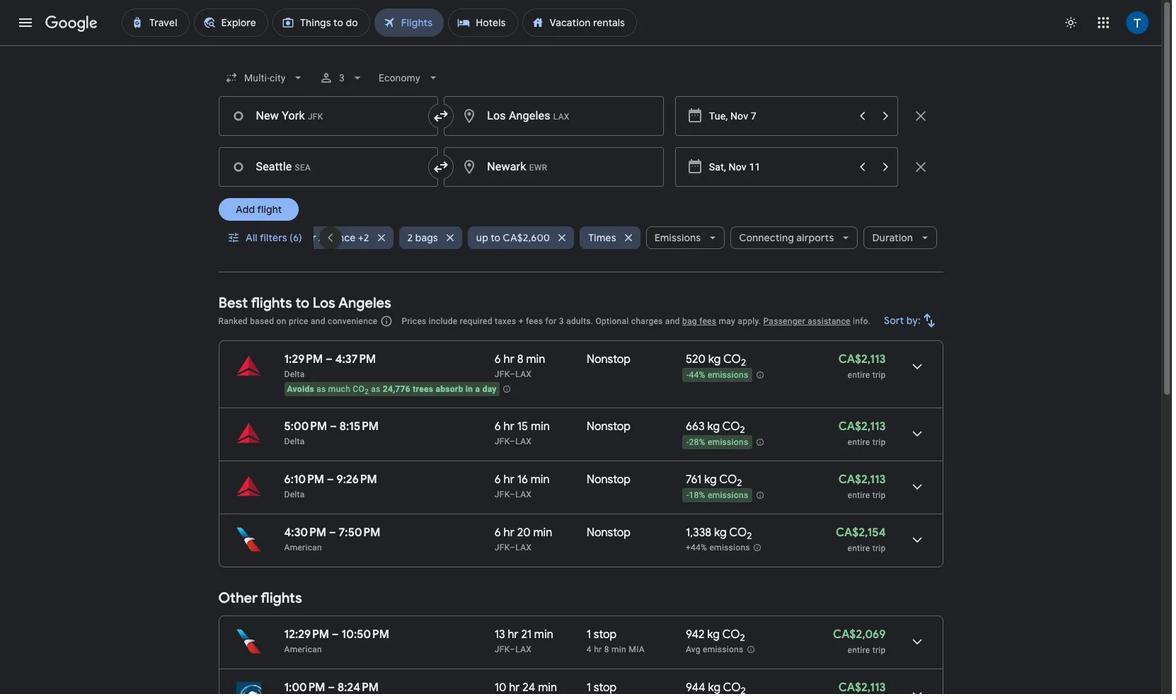Task type: locate. For each thing, give the bounding box(es) containing it.
and left bag
[[666, 317, 680, 327]]

0 vertical spatial -
[[687, 371, 690, 380]]

american for 4:30 pm
[[284, 543, 322, 553]]

6 for 6 hr 20 min
[[495, 526, 501, 540]]

connecting
[[740, 232, 795, 244]]

jfk down total duration 6 hr 20 min. element
[[495, 543, 510, 553]]

6 for 6 hr 8 min
[[495, 353, 501, 367]]

2 - from the top
[[687, 438, 690, 448]]

1 stop flight. element up 4
[[587, 628, 617, 645]]

44%
[[689, 371, 706, 380]]

ca$2,113 down ca$2,113 text box
[[839, 473, 886, 487]]

1 departure text field from the top
[[710, 97, 850, 135]]

trip for 663
[[873, 438, 886, 448]]

6 up day
[[495, 353, 501, 367]]

2069 Canadian dollars text field
[[834, 628, 886, 642]]

delta for 6:10 pm
[[284, 490, 305, 500]]

trip inside ca$2,069 entire trip
[[873, 646, 886, 656]]

best
[[218, 295, 248, 312]]

trip down 2154 canadian dollars text box
[[873, 544, 886, 554]]

0 horizontal spatial and
[[311, 317, 326, 327]]

0 vertical spatial ca$2,113
[[839, 353, 886, 367]]

2 delta from the top
[[284, 437, 305, 447]]

kg inside 663 kg co 2
[[708, 420, 720, 434]]

trip down ca$2,113 text box
[[873, 438, 886, 448]]

1 ca$2,113 from the top
[[839, 353, 886, 367]]

5 entire from the top
[[848, 646, 871, 656]]

1 as from the left
[[317, 385, 326, 395]]

up to ca$2,600 button
[[468, 221, 575, 255]]

0 vertical spatial 2113 canadian dollars text field
[[839, 353, 886, 367]]

– inside 13 hr 21 min jfk – lax
[[510, 645, 516, 655]]

min for 6 hr 8 min
[[527, 353, 546, 367]]

ca$2,113 entire trip up 2113 canadian dollars text field
[[839, 420, 886, 448]]

1 horizontal spatial fees
[[700, 317, 717, 327]]

ca$2,069
[[834, 628, 886, 642]]

jfk down total duration 6 hr 15 min. element
[[495, 437, 510, 447]]

american
[[284, 543, 322, 553], [284, 645, 322, 655]]

1 1 stop flight. element from the top
[[587, 628, 617, 645]]

6:10 pm
[[284, 473, 324, 487]]

1 vertical spatial ca$2,113
[[839, 420, 886, 434]]

1 nonstop flight. element from the top
[[587, 353, 631, 369]]

1 6 from the top
[[495, 353, 501, 367]]

2 up '+44% emissions'
[[747, 531, 752, 543]]

0 vertical spatial swap origin and destination. image
[[433, 108, 450, 125]]

3 - from the top
[[687, 491, 690, 501]]

663 kg co 2
[[686, 420, 746, 436]]

delta inside 6:10 pm – 9:26 pm delta
[[284, 490, 305, 500]]

6 inside 6 hr 16 min jfk – lax
[[495, 473, 501, 487]]

co for 520
[[724, 353, 741, 367]]

5 jfk from the top
[[495, 645, 510, 655]]

much
[[329, 385, 351, 395]]

co inside avoids as much co 2 as 24,776 trees absorb in a day
[[353, 385, 365, 395]]

2 nonstop from the top
[[587, 420, 631, 434]]

– left the 8:15 pm
[[330, 420, 337, 434]]

total duration 13 hr 21 min. element
[[495, 628, 587, 645]]

hr right 4
[[594, 645, 602, 655]]

2 up -44% emissions
[[741, 357, 747, 369]]

jfk inside 6 hr 15 min jfk – lax
[[495, 437, 510, 447]]

Departure time: 4:30 PM. text field
[[284, 526, 327, 540]]

trip for 1,338
[[873, 544, 886, 554]]

– inside 4:30 pm – 7:50 pm american
[[329, 526, 336, 540]]

kg for 761
[[705, 473, 717, 487]]

4 trip from the top
[[873, 544, 886, 554]]

None field
[[218, 65, 311, 91], [373, 65, 446, 91], [218, 65, 311, 91], [373, 65, 446, 91]]

min for 6 hr 20 min
[[534, 526, 553, 540]]

american inside the 12:29 pm – 10:50 pm american
[[284, 645, 322, 655]]

2113 canadian dollars text field down ca$2,069 entire trip at the bottom
[[839, 681, 886, 695]]

delta up avoids
[[284, 370, 305, 380]]

2 fees from the left
[[700, 317, 717, 327]]

+2
[[358, 232, 369, 244]]

– right 12:29 pm
[[332, 628, 339, 642]]

hr inside 6 hr 20 min jfk – lax
[[504, 526, 515, 540]]

ca$2,113
[[839, 353, 886, 367], [839, 420, 886, 434], [839, 473, 886, 487]]

3 ca$2,113 from the top
[[839, 473, 886, 487]]

1 swap origin and destination. image from the top
[[433, 108, 450, 125]]

3 trip from the top
[[873, 491, 886, 501]]

main content
[[218, 284, 944, 695]]

kg up -28% emissions
[[708, 420, 720, 434]]

kg up avg emissions
[[708, 628, 720, 642]]

prices
[[402, 317, 427, 327]]

1 vertical spatial 2113 canadian dollars text field
[[839, 681, 886, 695]]

2 jfk from the top
[[495, 437, 510, 447]]

delta
[[284, 370, 305, 380], [284, 437, 305, 447], [284, 490, 305, 500]]

trip down 2113 canadian dollars text field
[[873, 491, 886, 501]]

delta inside the 5:00 pm – 8:15 pm delta
[[284, 437, 305, 447]]

– right 6:10 pm
[[327, 473, 334, 487]]

2 inside "1,338 kg co 2"
[[747, 531, 752, 543]]

lax down 16
[[516, 490, 532, 500]]

4 lax from the top
[[516, 543, 532, 553]]

for
[[546, 317, 557, 327]]

lax inside 13 hr 21 min jfk – lax
[[516, 645, 532, 655]]

Arrival time: 9:26 PM. text field
[[337, 473, 377, 487]]

emissions down 761 kg co 2
[[708, 491, 749, 501]]

ca$2,113 for 520
[[839, 353, 886, 367]]

0 vertical spatial departure text field
[[710, 97, 850, 135]]

taxes
[[495, 317, 517, 327]]

fees right +
[[526, 317, 543, 327]]

13
[[495, 628, 505, 642]]

jfk
[[495, 370, 510, 380], [495, 437, 510, 447], [495, 490, 510, 500], [495, 543, 510, 553], [495, 645, 510, 655]]

- down 761
[[687, 491, 690, 501]]

lax inside 6 hr 16 min jfk – lax
[[516, 490, 532, 500]]

american inside 4:30 pm – 7:50 pm american
[[284, 543, 322, 553]]

co for 761
[[720, 473, 737, 487]]

kg inside "1,338 kg co 2"
[[715, 526, 727, 540]]

entire for 663
[[848, 438, 871, 448]]

28%
[[689, 438, 706, 448]]

6 left 15 at bottom
[[495, 420, 501, 434]]

12:29 pm – 10:50 pm american
[[284, 628, 389, 655]]

nonstop
[[587, 353, 631, 367], [587, 420, 631, 434], [587, 473, 631, 487], [587, 526, 631, 540]]

day
[[483, 385, 497, 395]]

swap origin and destination. image
[[433, 108, 450, 125], [433, 159, 450, 176]]

2 ca$2,113 from the top
[[839, 420, 886, 434]]

co up -28% emissions
[[723, 420, 741, 434]]

1 vertical spatial swap origin and destination. image
[[433, 159, 450, 176]]

Arrival time: 7:50 PM. text field
[[339, 526, 381, 540]]

jfk inside 6 hr 16 min jfk – lax
[[495, 490, 510, 500]]

min inside 6 hr 8 min jfk – lax
[[527, 353, 546, 367]]

Departure text field
[[710, 97, 850, 135], [710, 148, 850, 186]]

- for 663
[[687, 438, 690, 448]]

– down total duration 6 hr 15 min. element
[[510, 437, 516, 447]]

1,338 kg co 2
[[686, 526, 752, 543]]

times
[[589, 232, 617, 244]]

hr inside 13 hr 21 min jfk – lax
[[508, 628, 519, 642]]

761
[[686, 473, 702, 487]]

6 left 20
[[495, 526, 501, 540]]

stop
[[594, 628, 617, 642]]

0 vertical spatial flights
[[251, 295, 292, 312]]

kg up '+44% emissions'
[[715, 526, 727, 540]]

0 horizontal spatial 8
[[517, 353, 524, 367]]

8
[[517, 353, 524, 367], [605, 645, 610, 655]]

lax inside 6 hr 20 min jfk – lax
[[516, 543, 532, 553]]

0 vertical spatial 1 stop flight. element
[[587, 628, 617, 645]]

4 6 from the top
[[495, 526, 501, 540]]

lax for 8
[[516, 370, 532, 380]]

2 for 13 hr 21 min
[[740, 633, 746, 645]]

jfk inside 6 hr 8 min jfk – lax
[[495, 370, 510, 380]]

1 vertical spatial delta
[[284, 437, 305, 447]]

24,776
[[383, 385, 411, 395]]

delta down 5:00 pm
[[284, 437, 305, 447]]

hr left 15 at bottom
[[504, 420, 515, 434]]

as
[[317, 385, 326, 395], [371, 385, 381, 395]]

3 delta from the top
[[284, 490, 305, 500]]

jfk inside 6 hr 20 min jfk – lax
[[495, 543, 510, 553]]

4 entire from the top
[[848, 544, 871, 554]]

co up -44% emissions
[[724, 353, 741, 367]]

5 lax from the top
[[516, 645, 532, 655]]

hr for 15
[[504, 420, 515, 434]]

1 lax from the top
[[516, 370, 532, 380]]

2 american from the top
[[284, 645, 322, 655]]

- down 663
[[687, 438, 690, 448]]

4:30 pm
[[284, 526, 327, 540]]

entire inside ca$2,154 entire trip
[[848, 544, 871, 554]]

1 entire from the top
[[848, 370, 871, 380]]

1 vertical spatial american
[[284, 645, 322, 655]]

lax down 20
[[516, 543, 532, 553]]

total duration 6 hr 16 min. element
[[495, 473, 587, 489]]

flight details. leaves john f. kennedy international airport at 6:10 pm on tuesday, november 7 and arrives at los angeles international airport at 9:26 pm on tuesday, november 7. image
[[901, 470, 935, 504]]

1 nonstop from the top
[[587, 353, 631, 367]]

-
[[687, 371, 690, 380], [687, 438, 690, 448], [687, 491, 690, 501]]

3 jfk from the top
[[495, 490, 510, 500]]

– down total duration 6 hr 16 min. 'element'
[[510, 490, 516, 500]]

kg up -44% emissions
[[709, 353, 721, 367]]

entire inside ca$2,069 entire trip
[[848, 646, 871, 656]]

2 inside 761 kg co 2
[[737, 478, 742, 490]]

3 nonstop from the top
[[587, 473, 631, 487]]

1 horizontal spatial as
[[371, 385, 381, 395]]

optional
[[596, 317, 629, 327]]

co up avg emissions
[[723, 628, 740, 642]]

– down "total duration 13 hr 21 min." element
[[510, 645, 516, 655]]

2 nonstop flight. element from the top
[[587, 420, 631, 436]]

based
[[250, 317, 274, 327]]

star
[[297, 232, 316, 244]]

0 horizontal spatial 3
[[339, 72, 345, 84]]

lax for 21
[[516, 645, 532, 655]]

0 horizontal spatial to
[[296, 295, 310, 312]]

1 delta from the top
[[284, 370, 305, 380]]

0 vertical spatial 8
[[517, 353, 524, 367]]

entire down 2069 canadian dollars text field
[[848, 646, 871, 656]]

1 stop flight. element down 4
[[587, 681, 617, 695]]

min inside 6 hr 15 min jfk – lax
[[531, 420, 550, 434]]

kg inside 942 kg co 2
[[708, 628, 720, 642]]

3
[[339, 72, 345, 84], [559, 317, 564, 327]]

as left much
[[317, 385, 326, 395]]

required
[[460, 317, 493, 327]]

3 lax from the top
[[516, 490, 532, 500]]

leaves john f. kennedy international airport at 5:00 pm on tuesday, november 7 and arrives at los angeles international airport at 8:15 pm on tuesday, november 7. element
[[284, 420, 379, 434]]

entire for 520
[[848, 370, 871, 380]]

jfk down total duration 6 hr 16 min. 'element'
[[495, 490, 510, 500]]

flights
[[251, 295, 292, 312], [261, 590, 302, 608]]

filters
[[260, 232, 287, 244]]

2 trip from the top
[[873, 438, 886, 448]]

1 - from the top
[[687, 371, 690, 380]]

hr
[[504, 353, 515, 367], [504, 420, 515, 434], [504, 473, 515, 487], [504, 526, 515, 540], [508, 628, 519, 642], [594, 645, 602, 655]]

4 nonstop flight. element from the top
[[587, 526, 631, 543]]

Arrival time: 8:15 PM. text field
[[340, 420, 379, 434]]

hr inside 6 hr 8 min jfk – lax
[[504, 353, 515, 367]]

1 horizontal spatial and
[[666, 317, 680, 327]]

6 inside 6 hr 15 min jfk – lax
[[495, 420, 501, 434]]

1:29 pm – 4:37 pm delta
[[284, 353, 376, 380]]

and down los
[[311, 317, 326, 327]]

jfk down '13'
[[495, 645, 510, 655]]

1 american from the top
[[284, 543, 322, 553]]

leaves john f. kennedy international airport at 4:30 pm on tuesday, november 7 and arrives at los angeles international airport at 7:50 pm on tuesday, november 7. element
[[284, 526, 381, 540]]

co right much
[[353, 385, 365, 395]]

on
[[277, 317, 287, 327]]

6 inside 6 hr 8 min jfk – lax
[[495, 353, 501, 367]]

to up price
[[296, 295, 310, 312]]

co inside 761 kg co 2
[[720, 473, 737, 487]]

co up "-18% emissions"
[[720, 473, 737, 487]]

co for 1,338
[[730, 526, 747, 540]]

2 6 from the top
[[495, 420, 501, 434]]

0 vertical spatial american
[[284, 543, 322, 553]]

add
[[235, 203, 255, 216]]

3 entire from the top
[[848, 491, 871, 501]]

3 ca$2,113 entire trip from the top
[[839, 473, 886, 501]]

1 ca$2,113 entire trip from the top
[[839, 353, 886, 380]]

1 and from the left
[[311, 317, 326, 327]]

emissions
[[655, 232, 701, 244]]

None search field
[[218, 61, 944, 273]]

1 vertical spatial 1 stop flight. element
[[587, 681, 617, 695]]

trip down 2069 canadian dollars text field
[[873, 646, 886, 656]]

nonstop flight. element for 6 hr 8 min
[[587, 353, 631, 369]]

2 for 6 hr 8 min
[[741, 357, 747, 369]]

min
[[527, 353, 546, 367], [531, 420, 550, 434], [531, 473, 550, 487], [534, 526, 553, 540], [535, 628, 554, 642], [612, 645, 627, 655]]

2113 canadian dollars text field down the sort
[[839, 353, 886, 367]]

0 vertical spatial 3
[[339, 72, 345, 84]]

kg for 520
[[709, 353, 721, 367]]

2113 canadian dollars text field containing ca$2,113
[[839, 353, 886, 367]]

min for 6 hr 16 min
[[531, 473, 550, 487]]

6 left 16
[[495, 473, 501, 487]]

kg inside 761 kg co 2
[[705, 473, 717, 487]]

all
[[245, 232, 257, 244]]

sort by: button
[[879, 304, 944, 338]]

2 inside 520 kg co 2
[[741, 357, 747, 369]]

0 vertical spatial to
[[491, 232, 501, 244]]

emissions button
[[646, 221, 725, 255]]

hr inside 6 hr 15 min jfk – lax
[[504, 420, 515, 434]]

15
[[517, 420, 528, 434]]

nonstop flight. element for 6 hr 20 min
[[587, 526, 631, 543]]

jfk for 6 hr 15 min
[[495, 437, 510, 447]]

2 for 6 hr 15 min
[[741, 424, 746, 436]]

co inside 942 kg co 2
[[723, 628, 740, 642]]

3 6 from the top
[[495, 473, 501, 487]]

– inside 6 hr 20 min jfk – lax
[[510, 543, 516, 553]]

co up '+44% emissions'
[[730, 526, 747, 540]]

lax down 21
[[516, 645, 532, 655]]

in
[[466, 385, 473, 395]]

kg inside 520 kg co 2
[[709, 353, 721, 367]]

hr up avoids as much co2 as 24776 trees absorb in a day. learn more about this calculation. icon
[[504, 353, 515, 367]]

bag
[[683, 317, 698, 327]]

1 horizontal spatial 3
[[559, 317, 564, 327]]

co inside "1,338 kg co 2"
[[730, 526, 747, 540]]

min inside 6 hr 16 min jfk – lax
[[531, 473, 550, 487]]

hr inside 6 hr 16 min jfk – lax
[[504, 473, 515, 487]]

8 down stop at right bottom
[[605, 645, 610, 655]]

2 1 stop flight. element from the top
[[587, 681, 617, 695]]

1 jfk from the top
[[495, 370, 510, 380]]

avoids as much co2 as 24776 trees absorb in a day. learn more about this calculation. image
[[503, 385, 511, 394]]

8 inside 6 hr 8 min jfk – lax
[[517, 353, 524, 367]]

to right up
[[491, 232, 501, 244]]

2 and from the left
[[666, 317, 680, 327]]

hr left 20
[[504, 526, 515, 540]]

2 ca$2,113 entire trip from the top
[[839, 420, 886, 448]]

1 trip from the top
[[873, 370, 886, 380]]

2 right much
[[365, 388, 369, 396]]

2 entire from the top
[[848, 438, 871, 448]]

0 vertical spatial ca$2,113 entire trip
[[839, 353, 886, 380]]

6 hr 16 min jfk – lax
[[495, 473, 550, 500]]

5:00 pm – 8:15 pm delta
[[284, 420, 379, 447]]

1 vertical spatial 3
[[559, 317, 564, 327]]

1 vertical spatial 8
[[605, 645, 610, 655]]

lax down 15 at bottom
[[516, 437, 532, 447]]

ca$2,113 entire trip up ca$2,154
[[839, 473, 886, 501]]

lax inside 6 hr 15 min jfk – lax
[[516, 437, 532, 447]]

ca$2,113 entire trip
[[839, 353, 886, 380], [839, 420, 886, 448], [839, 473, 886, 501]]

lax for 15
[[516, 437, 532, 447]]

1 vertical spatial -
[[687, 438, 690, 448]]

– left 7:50 pm
[[329, 526, 336, 540]]

6 hr 8 min jfk – lax
[[495, 353, 546, 380]]

to
[[491, 232, 501, 244], [296, 295, 310, 312]]

4 nonstop from the top
[[587, 526, 631, 540]]

Departure time: 12:29 PM. text field
[[284, 628, 329, 642]]

8 down +
[[517, 353, 524, 367]]

2 inside 663 kg co 2
[[741, 424, 746, 436]]

delta inside 1:29 pm – 4:37 pm delta
[[284, 370, 305, 380]]

emissions down 942 kg co 2
[[703, 645, 744, 655]]

american down 4:30 pm at left
[[284, 543, 322, 553]]

2
[[408, 232, 413, 244], [741, 357, 747, 369], [365, 388, 369, 396], [741, 424, 746, 436], [737, 478, 742, 490], [747, 531, 752, 543], [740, 633, 746, 645]]

+
[[519, 317, 524, 327]]

0 vertical spatial delta
[[284, 370, 305, 380]]

1 horizontal spatial 8
[[605, 645, 610, 655]]

ca$2,113 entire trip left flight details. leaves john f. kennedy international airport at 1:29 pm on tuesday, november 7 and arrives at los angeles international airport at 4:37 pm on tuesday, november 7. image at the right bottom
[[839, 353, 886, 380]]

jfk up avoids as much co2 as 24776 trees absorb in a day. learn more about this calculation. icon
[[495, 370, 510, 380]]

min inside 6 hr 20 min jfk – lax
[[534, 526, 553, 540]]

hr inside 1 stop 4 hr 8 min mia
[[594, 645, 602, 655]]

lax inside 6 hr 8 min jfk – lax
[[516, 370, 532, 380]]

departure text field for "remove flight from new york to los angeles on tue, nov 7" icon at the right top
[[710, 97, 850, 135]]

co inside 520 kg co 2
[[724, 353, 741, 367]]

total duration 10 hr 24 min. element
[[495, 681, 587, 695]]

0 horizontal spatial fees
[[526, 317, 543, 327]]

ca$2,154 entire trip
[[836, 526, 886, 554]]

6 for 6 hr 15 min
[[495, 420, 501, 434]]

– inside 6:10 pm – 9:26 pm delta
[[327, 473, 334, 487]]

4 jfk from the top
[[495, 543, 510, 553]]

3 nonstop flight. element from the top
[[587, 473, 631, 489]]

jfk inside 13 hr 21 min jfk – lax
[[495, 645, 510, 655]]

None text field
[[218, 147, 439, 187]]

(6)
[[289, 232, 302, 244]]

1 vertical spatial departure text field
[[710, 148, 850, 186]]

by:
[[907, 314, 921, 327]]

2113 Canadian dollars text field
[[839, 473, 886, 487]]

kg for 1,338
[[715, 526, 727, 540]]

0 horizontal spatial as
[[317, 385, 326, 395]]

2 vertical spatial ca$2,113 entire trip
[[839, 473, 886, 501]]

emissions down 520 kg co 2
[[708, 371, 749, 380]]

flights up based
[[251, 295, 292, 312]]

520
[[686, 353, 706, 367]]

swap origin and destination. image for "remove flight from new york to los angeles on tue, nov 7" icon at the right top
[[433, 108, 450, 125]]

None text field
[[218, 96, 439, 136], [444, 96, 664, 136], [444, 147, 664, 187], [218, 96, 439, 136], [444, 96, 664, 136], [444, 147, 664, 187]]

hr for 16
[[504, 473, 515, 487]]

2 2113 canadian dollars text field from the top
[[839, 681, 886, 695]]

delta down 6:10 pm "text box"
[[284, 490, 305, 500]]

1 horizontal spatial to
[[491, 232, 501, 244]]

to inside popup button
[[491, 232, 501, 244]]

2 left bags
[[408, 232, 413, 244]]

- down '520'
[[687, 371, 690, 380]]

entire down 2154 canadian dollars text box
[[848, 544, 871, 554]]

kg right 761
[[705, 473, 717, 487]]

hr left 21
[[508, 628, 519, 642]]

entire up ca$2,113 text box
[[848, 370, 871, 380]]

entire down ca$2,113 text box
[[848, 438, 871, 448]]

2 up -28% emissions
[[741, 424, 746, 436]]

american down the 12:29 pm text box
[[284, 645, 322, 655]]

2 inside 942 kg co 2
[[740, 633, 746, 645]]

entire down 2113 canadian dollars text field
[[848, 491, 871, 501]]

1 2113 canadian dollars text field from the top
[[839, 353, 886, 367]]

– inside the 5:00 pm – 8:15 pm delta
[[330, 420, 337, 434]]

2113 Canadian dollars text field
[[839, 420, 886, 434]]

1 vertical spatial ca$2,113 entire trip
[[839, 420, 886, 448]]

6
[[495, 353, 501, 367], [495, 420, 501, 434], [495, 473, 501, 487], [495, 526, 501, 540]]

– up avoids as much co2 as 24776 trees absorb in a day. learn more about this calculation. icon
[[510, 370, 516, 380]]

hr left 16
[[504, 473, 515, 487]]

adults.
[[567, 317, 594, 327]]

1 vertical spatial flights
[[261, 590, 302, 608]]

– right 1:29 pm text box
[[326, 353, 333, 367]]

2 up "-18% emissions"
[[737, 478, 742, 490]]

trip inside ca$2,154 entire trip
[[873, 544, 886, 554]]

lax down total duration 6 hr 8 min. element
[[516, 370, 532, 380]]

– inside 6 hr 8 min jfk – lax
[[510, 370, 516, 380]]

flights right other
[[261, 590, 302, 608]]

2 departure text field from the top
[[710, 148, 850, 186]]

2 vertical spatial delta
[[284, 490, 305, 500]]

trip left flight details. leaves john f. kennedy international airport at 1:29 pm on tuesday, november 7 and arrives at los angeles international airport at 4:37 pm on tuesday, november 7. image at the right bottom
[[873, 370, 886, 380]]

jfk for 6 hr 8 min
[[495, 370, 510, 380]]

2 vertical spatial ca$2,113
[[839, 473, 886, 487]]

emissions down 663 kg co 2
[[708, 438, 749, 448]]

1 stop flight. element
[[587, 628, 617, 645], [587, 681, 617, 695]]

– down total duration 6 hr 20 min. element
[[510, 543, 516, 553]]

2 lax from the top
[[516, 437, 532, 447]]

2 swap origin and destination. image from the top
[[433, 159, 450, 176]]

trip
[[873, 370, 886, 380], [873, 438, 886, 448], [873, 491, 886, 501], [873, 544, 886, 554], [873, 646, 886, 656]]

none search field containing add flight
[[218, 61, 944, 273]]

trees
[[413, 385, 434, 395]]

nonstop flight. element
[[587, 353, 631, 369], [587, 420, 631, 436], [587, 473, 631, 489], [587, 526, 631, 543]]

min inside 13 hr 21 min jfk – lax
[[535, 628, 554, 642]]

6 inside 6 hr 20 min jfk – lax
[[495, 526, 501, 540]]

2 vertical spatial -
[[687, 491, 690, 501]]

2113 Canadian dollars text field
[[839, 353, 886, 367], [839, 681, 886, 695]]

co inside 663 kg co 2
[[723, 420, 741, 434]]

2 up avg emissions
[[740, 633, 746, 645]]

ca$2,113 up 2113 canadian dollars text field
[[839, 420, 886, 434]]

alliance
[[319, 232, 356, 244]]

5 trip from the top
[[873, 646, 886, 656]]

emissions for 761
[[708, 491, 749, 501]]

ca$2,113 down the sort
[[839, 353, 886, 367]]

as left 24,776
[[371, 385, 381, 395]]

fees right bag
[[700, 317, 717, 327]]

assistance
[[808, 317, 851, 327]]



Task type: describe. For each thing, give the bounding box(es) containing it.
– inside the 12:29 pm – 10:50 pm american
[[332, 628, 339, 642]]

remove flight from seattle to newark on sat, nov 11 image
[[913, 159, 930, 176]]

flights for best
[[251, 295, 292, 312]]

mia
[[629, 645, 645, 655]]

nonstop for 6 hr 16 min
[[587, 473, 631, 487]]

8 inside 1 stop 4 hr 8 min mia
[[605, 645, 610, 655]]

min for 13 hr 21 min
[[535, 628, 554, 642]]

hr for 8
[[504, 353, 515, 367]]

leaves john f. kennedy international airport at 12:29 pm on tuesday, november 7 and arrives at los angeles international airport at 10:50 pm on tuesday, november 7. element
[[284, 628, 389, 642]]

3 inside popup button
[[339, 72, 345, 84]]

+44% emissions
[[686, 543, 751, 553]]

co for 663
[[723, 420, 741, 434]]

total duration 6 hr 20 min. element
[[495, 526, 587, 543]]

avg
[[686, 645, 701, 655]]

trip for 520
[[873, 370, 886, 380]]

total duration 6 hr 15 min. element
[[495, 420, 587, 436]]

all filters (6)
[[245, 232, 302, 244]]

best flights to los angeles
[[218, 295, 392, 312]]

Arrival time: 4:37 PM. text field
[[336, 353, 376, 367]]

convenience
[[328, 317, 378, 327]]

emissions for 520
[[708, 371, 749, 380]]

hr for 21
[[508, 628, 519, 642]]

swap origin and destination. image for remove flight from seattle to newark on sat, nov 11 image
[[433, 159, 450, 176]]

– inside 6 hr 15 min jfk – lax
[[510, 437, 516, 447]]

trip for 761
[[873, 491, 886, 501]]

jfk for 6 hr 20 min
[[495, 543, 510, 553]]

10:50 pm
[[342, 628, 389, 642]]

lax for 16
[[516, 490, 532, 500]]

american for 12:29 pm
[[284, 645, 322, 655]]

trip for 942
[[873, 646, 886, 656]]

flight
[[257, 203, 282, 216]]

- for 520
[[687, 371, 690, 380]]

1 vertical spatial to
[[296, 295, 310, 312]]

avoids as much co 2 as 24,776 trees absorb in a day
[[287, 385, 497, 396]]

– inside 6 hr 16 min jfk – lax
[[510, 490, 516, 500]]

charges
[[632, 317, 663, 327]]

9:26 pm
[[337, 473, 377, 487]]

6 for 6 hr 16 min
[[495, 473, 501, 487]]

ranked based on price and convenience
[[218, 317, 378, 327]]

star alliance +2 button
[[289, 221, 394, 255]]

star alliance +2
[[297, 232, 369, 244]]

942
[[686, 628, 705, 642]]

3 button
[[314, 61, 370, 95]]

flight details. leaves john f. kennedy international airport at 1:29 pm on tuesday, november 7 and arrives at los angeles international airport at 4:37 pm on tuesday, november 7. image
[[901, 350, 935, 384]]

1,338
[[686, 526, 712, 540]]

may
[[719, 317, 736, 327]]

nonstop flight. element for 6 hr 15 min
[[587, 420, 631, 436]]

all filters (6) button
[[218, 221, 313, 255]]

2 inside avoids as much co 2 as 24,776 trees absorb in a day
[[365, 388, 369, 396]]

12:29 pm
[[284, 628, 329, 642]]

6 hr 15 min jfk – lax
[[495, 420, 550, 447]]

Arrival time: 8:24 PM. text field
[[338, 681, 379, 695]]

1 fees from the left
[[526, 317, 543, 327]]

jfk for 13 hr 21 min
[[495, 645, 510, 655]]

4:37 pm
[[336, 353, 376, 367]]

avg emissions
[[686, 645, 744, 655]]

nonstop for 6 hr 20 min
[[587, 526, 631, 540]]

6:10 pm – 9:26 pm delta
[[284, 473, 377, 500]]

ranked
[[218, 317, 248, 327]]

duration button
[[864, 221, 938, 255]]

5:00 pm
[[284, 420, 327, 434]]

761 kg co 2
[[686, 473, 742, 490]]

up to ca$2,600
[[477, 232, 550, 244]]

2154 Canadian dollars text field
[[836, 526, 886, 540]]

13 hr 21 min jfk – lax
[[495, 628, 554, 655]]

co for 942
[[723, 628, 740, 642]]

18%
[[689, 491, 706, 501]]

times button
[[580, 221, 641, 255]]

emissions down "1,338 kg co 2"
[[710, 543, 751, 553]]

prices include required taxes + fees for 3 adults. optional charges and bag fees may apply. passenger assistance
[[402, 317, 851, 327]]

nonstop for 6 hr 15 min
[[587, 420, 631, 434]]

2 inside popup button
[[408, 232, 413, 244]]

6 hr 20 min jfk – lax
[[495, 526, 553, 553]]

4
[[587, 645, 592, 655]]

flight details. leaves john f. kennedy international airport at 4:30 pm on tuesday, november 7 and arrives at los angeles international airport at 7:50 pm on tuesday, november 7. image
[[901, 523, 935, 557]]

flights for other
[[261, 590, 302, 608]]

add flight button
[[218, 198, 299, 221]]

Arrival time: 10:50 PM. text field
[[342, 628, 389, 642]]

Departure time: 1:00 PM. text field
[[284, 681, 325, 695]]

total duration 6 hr 8 min. element
[[495, 353, 587, 369]]

2 bags
[[408, 232, 438, 244]]

21
[[522, 628, 532, 642]]

layover (1 of 1) is a 4 hr 8 min layover at miami international airport in miami. element
[[587, 645, 679, 656]]

+44%
[[686, 543, 708, 553]]

sort by:
[[884, 314, 921, 327]]

leaves john f. kennedy international airport at 6:10 pm on tuesday, november 7 and arrives at los angeles international airport at 9:26 pm on tuesday, november 7. element
[[284, 473, 377, 487]]

1:29 pm
[[284, 353, 323, 367]]

4:30 pm – 7:50 pm american
[[284, 526, 381, 553]]

entire for 761
[[848, 491, 871, 501]]

2 for 6 hr 20 min
[[747, 531, 752, 543]]

include
[[429, 317, 458, 327]]

ca$2,113 entire trip for 520
[[839, 353, 886, 380]]

flight details. leaves john f. kennedy international airport at 12:29 pm on tuesday, november 7 and arrives at los angeles international airport at 10:50 pm on tuesday, november 7. image
[[901, 625, 935, 659]]

lax for 20
[[516, 543, 532, 553]]

departure text field for remove flight from seattle to newark on sat, nov 11 image
[[710, 148, 850, 186]]

previous image
[[313, 221, 347, 255]]

Departure time: 5:00 PM. text field
[[284, 420, 327, 434]]

ca$2,113 for 663
[[839, 420, 886, 434]]

nonstop for 6 hr 8 min
[[587, 353, 631, 367]]

price
[[289, 317, 309, 327]]

absorb
[[436, 385, 464, 395]]

– inside 1:29 pm – 4:37 pm delta
[[326, 353, 333, 367]]

520 kg co 2
[[686, 353, 747, 369]]

1 stop 4 hr 8 min mia
[[587, 628, 645, 655]]

ca$2,600
[[503, 232, 550, 244]]

connecting airports button
[[731, 221, 859, 255]]

entire for 1,338
[[848, 544, 871, 554]]

other flights
[[218, 590, 302, 608]]

-18% emissions
[[687, 491, 749, 501]]

flight details. leaves john f. kennedy international airport at 5:00 pm on tuesday, november 7 and arrives at los angeles international airport at 8:15 pm on tuesday, november 7. image
[[901, 417, 935, 451]]

- for 761
[[687, 491, 690, 501]]

angeles
[[338, 295, 392, 312]]

2 as from the left
[[371, 385, 381, 395]]

airports
[[797, 232, 835, 244]]

avoids
[[287, 385, 314, 395]]

Departure time: 1:29 PM. text field
[[284, 353, 323, 367]]

add flight
[[235, 203, 282, 216]]

delta for 5:00 pm
[[284, 437, 305, 447]]

kg for 663
[[708, 420, 720, 434]]

loading results progress bar
[[0, 45, 1162, 48]]

apply.
[[738, 317, 762, 327]]

passenger
[[764, 317, 806, 327]]

entire for 942
[[848, 646, 871, 656]]

bag fees button
[[683, 317, 717, 327]]

min inside 1 stop 4 hr 8 min mia
[[612, 645, 627, 655]]

connecting airports
[[740, 232, 835, 244]]

ca$2,069 entire trip
[[834, 628, 886, 656]]

ca$2,113 entire trip for 761
[[839, 473, 886, 501]]

2 bags button
[[399, 221, 462, 255]]

ca$2,113 entire trip for 663
[[839, 420, 886, 448]]

change appearance image
[[1055, 6, 1089, 40]]

leaves john f. kennedy international airport at 1:29 pm on tuesday, november 7 and arrives at los angeles international airport at 4:37 pm on tuesday, november 7. element
[[284, 353, 376, 367]]

Departure time: 6:10 PM. text field
[[284, 473, 324, 487]]

-28% emissions
[[687, 438, 749, 448]]

remove flight from new york to los angeles on tue, nov 7 image
[[913, 108, 930, 125]]

min for 6 hr 15 min
[[531, 420, 550, 434]]

delta for 1:29 pm
[[284, 370, 305, 380]]

nonstop flight. element for 6 hr 16 min
[[587, 473, 631, 489]]

ca$2,113 for 761
[[839, 473, 886, 487]]

passenger assistance button
[[764, 317, 851, 327]]

leaves john f. kennedy international airport at 1:00 pm on tuesday, november 7 and arrives at los angeles international airport at 8:24 pm on tuesday, november 7. element
[[284, 681, 379, 695]]

16
[[517, 473, 528, 487]]

emissions for 663
[[708, 438, 749, 448]]

a
[[476, 385, 480, 395]]

2 for 6 hr 16 min
[[737, 478, 742, 490]]

duration
[[873, 232, 914, 244]]

jfk for 6 hr 16 min
[[495, 490, 510, 500]]

learn more about ranking image
[[381, 315, 393, 328]]

up
[[477, 232, 489, 244]]

942 kg co 2
[[686, 628, 746, 645]]

main menu image
[[17, 14, 34, 31]]

flight details. leaves john f. kennedy international airport at 1:00 pm on tuesday, november 7 and arrives at los angeles international airport at 8:24 pm on tuesday, november 7. image
[[901, 679, 935, 695]]

1
[[587, 628, 591, 642]]

kg for 942
[[708, 628, 720, 642]]

bags
[[416, 232, 438, 244]]

main content containing best flights to los angeles
[[218, 284, 944, 695]]

hr for 20
[[504, 526, 515, 540]]

1 stop flight. element containing 1 stop
[[587, 628, 617, 645]]



Task type: vqa. For each thing, say whether or not it's contained in the screenshot.
the min related to 6 hr 16 min
yes



